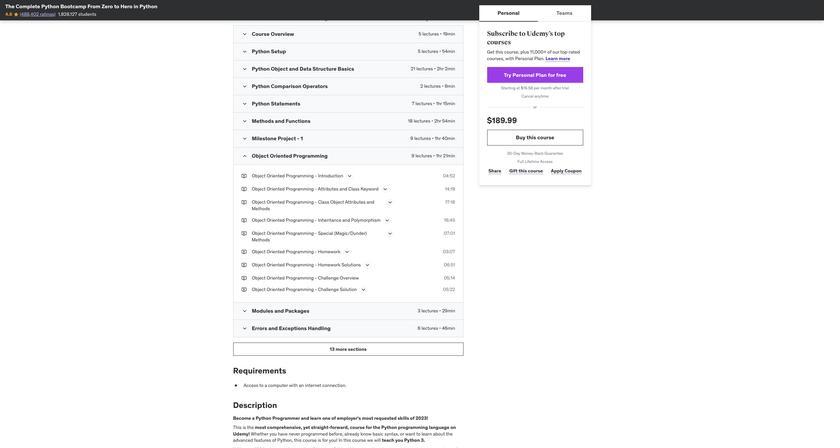 Task type: describe. For each thing, give the bounding box(es) containing it.
course down programmed
[[303, 438, 317, 444]]

show lecture description image for object oriented programming - challenge solution
[[360, 287, 367, 294]]

you for teach
[[395, 438, 403, 444]]

apply coupon button
[[550, 165, 583, 178]]

lectures right 156
[[269, 16, 286, 22]]

python down description
[[256, 416, 271, 422]]

polymorphism
[[351, 218, 381, 224]]

- for object oriented programming - homework solutions
[[315, 262, 317, 268]]

python up ratings)
[[41, 3, 59, 10]]

gift this course link
[[508, 165, 544, 178]]

• for errors and exceptions handling
[[439, 326, 441, 332]]

access to a computer with an internet connection.
[[244, 383, 346, 389]]

methods and functions
[[252, 118, 311, 124]]

2hr for python object and data structure basics
[[437, 66, 444, 72]]

show lecture description image for object oriented programming - inheritance and polymorphism
[[384, 218, 390, 224]]

apply
[[551, 168, 564, 174]]

(488,402 ratings)
[[20, 11, 55, 17]]

- for object oriented programming - homework
[[315, 249, 317, 255]]

0 horizontal spatial attributes
[[318, 186, 338, 192]]

0 horizontal spatial overview
[[271, 31, 294, 37]]

3 xsmall image from the top
[[241, 275, 247, 282]]

of inside get this course, plus 11,000+ of our top-rated courses, with personal plan.
[[548, 49, 552, 55]]

is inside "whether you have never programmed before, already know basic syntax, or want to learn about the advanced features of python, this course is for you! in this course we will"
[[318, 438, 321, 444]]

want
[[405, 432, 415, 437]]

1 vertical spatial a
[[252, 416, 255, 422]]

0 vertical spatial 1hr
[[436, 101, 442, 107]]

python down the python setup on the left of the page
[[252, 66, 270, 72]]

buy this course button
[[487, 130, 583, 146]]

show lecture description image for object oriented programming - attributes and class keyword
[[382, 186, 388, 193]]

and up (magic/dunder)
[[342, 218, 350, 224]]

become
[[233, 416, 251, 422]]

0 horizontal spatial the
[[247, 425, 254, 431]]

xsmall image for object oriented programming - attributes and class keyword
[[241, 186, 247, 193]]

udemy!
[[233, 432, 250, 437]]

04:52
[[443, 173, 455, 179]]

more for learn
[[559, 56, 570, 61]]

oriented for object oriented programming - attributes and class keyword
[[267, 186, 285, 192]]

to inside "whether you have never programmed before, already know basic syntax, or want to learn about the advanced features of python, this course is for you! in this course we will"
[[416, 432, 421, 437]]

challenge for overview
[[318, 275, 339, 281]]

show lecture description image for object oriented programming - homework solutions
[[364, 262, 371, 269]]

18
[[408, 118, 413, 124]]

• for python comparison operators
[[442, 83, 444, 89]]

requested
[[374, 416, 397, 422]]

challenge for solution
[[318, 287, 339, 293]]

yet
[[303, 425, 310, 431]]

and right 'modules'
[[274, 308, 284, 315]]

expand all sections
[[421, 16, 463, 22]]

- for object oriented programming - attributes and class keyword
[[315, 186, 317, 192]]

most inside most comprehensive, yet straight-forward, course for the python programming language on udemy!
[[255, 425, 266, 431]]

python setup
[[252, 48, 286, 55]]

• for python object and data structure basics
[[434, 66, 436, 72]]

on
[[450, 425, 456, 431]]

gift this course
[[509, 168, 543, 174]]

show lecture description image for object oriented programming - special (magic/dunder) methods
[[387, 231, 393, 237]]

solution
[[340, 287, 357, 293]]

programming for object oriented programming - homework solutions
[[286, 262, 314, 268]]

1 54min from the top
[[442, 48, 455, 54]]

in
[[339, 438, 342, 444]]

hero
[[120, 3, 132, 10]]

one
[[322, 416, 330, 422]]

description
[[233, 401, 277, 411]]

python down "want"
[[404, 438, 420, 444]]

syntax,
[[385, 432, 399, 437]]

and right errors
[[268, 325, 278, 332]]

small image for object
[[241, 153, 248, 160]]

$189.99
[[487, 115, 517, 126]]

will
[[374, 438, 381, 444]]

we
[[367, 438, 373, 444]]

forward,
[[330, 425, 349, 431]]

programming for object oriented programming - class object attributes and methods
[[286, 199, 314, 205]]

programming for object oriented programming - special (magic/dunder) methods
[[286, 231, 314, 237]]

object oriented programming - homework solutions
[[252, 262, 361, 268]]

object oriented programming - challenge solution
[[252, 287, 357, 293]]

5 lectures • 54min
[[418, 48, 455, 54]]

this down never
[[294, 438, 302, 444]]

- for object oriented programming - class object attributes and methods
[[315, 199, 317, 205]]

1
[[301, 135, 303, 142]]

learn more link
[[546, 56, 570, 61]]

and down introduction
[[340, 186, 347, 192]]

trial
[[562, 86, 569, 91]]

you!
[[329, 438, 338, 444]]

2
[[420, 83, 423, 89]]

(magic/dunder)
[[334, 231, 367, 237]]

statements
[[271, 100, 300, 107]]

• for milestone project - 1
[[432, 136, 434, 142]]

ratings)
[[40, 11, 55, 17]]

1 vertical spatial overview
[[340, 275, 359, 281]]

0 vertical spatial or
[[533, 105, 537, 110]]

personal inside get this course, plus 11,000+ of our top-rated courses, with personal plan.
[[515, 56, 533, 61]]

gift
[[509, 168, 518, 174]]

keyword
[[361, 186, 379, 192]]

2 54min from the top
[[442, 118, 455, 124]]

language
[[429, 425, 449, 431]]

most comprehensive, yet straight-forward, course for the python programming language on udemy!
[[233, 425, 456, 437]]

python left "statements"
[[252, 100, 270, 107]]

bootcamp
[[60, 3, 86, 10]]

1 vertical spatial with
[[289, 383, 298, 389]]

of right one
[[331, 416, 336, 422]]

5 lectures • 19min
[[419, 31, 455, 37]]

object for object oriented programming - inheritance and polymorphism
[[252, 218, 266, 224]]

small image for milestone project - 1
[[241, 136, 248, 142]]

starting
[[501, 86, 516, 91]]

attributes inside object oriented programming - class object attributes and methods
[[345, 199, 366, 205]]

lectures for object oriented programming
[[416, 153, 432, 159]]

the inside "whether you have never programmed before, already know basic syntax, or want to learn about the advanced features of python, this course is for you! in this course we will"
[[446, 432, 453, 437]]

coupon
[[565, 168, 582, 174]]

know
[[361, 432, 372, 437]]

xsmall image for object oriented programming - introduction
[[241, 173, 247, 180]]

buy
[[516, 134, 525, 141]]

xsmall image for object oriented programming - challenge solution
[[241, 287, 247, 293]]

4.6
[[5, 11, 12, 17]]

solutions
[[342, 262, 361, 268]]

you for whether
[[270, 432, 277, 437]]

9 lectures • 1hr 21min
[[412, 153, 455, 159]]

5 for python setup
[[418, 48, 421, 54]]

lectures for python comparison operators
[[424, 83, 441, 89]]

21
[[411, 66, 415, 72]]

and left data
[[289, 66, 298, 72]]

2 lectures • 9min
[[420, 83, 455, 89]]

this is the
[[233, 425, 255, 431]]

21 lectures • 2hr 2min
[[411, 66, 455, 72]]

xsmall image for object oriented programming - inheritance and polymorphism
[[241, 218, 247, 224]]

small image for errors and exceptions handling
[[241, 326, 248, 332]]

personal button
[[479, 5, 538, 21]]

employer's
[[337, 416, 361, 422]]

after
[[553, 86, 561, 91]]

for inside "whether you have never programmed before, already know basic syntax, or want to learn about the advanced features of python, this course is for you! in this course we will"
[[322, 438, 328, 444]]

functions
[[286, 118, 311, 124]]

07:01
[[444, 231, 455, 237]]

1 methods from the top
[[252, 118, 274, 124]]

more for 13
[[336, 347, 347, 353]]

object for object oriented programming - introduction
[[252, 173, 266, 179]]

features
[[254, 438, 271, 444]]

all
[[438, 16, 444, 22]]

this right gift
[[519, 168, 527, 174]]

top-
[[560, 49, 569, 55]]

small image for python
[[241, 101, 248, 107]]

22h 13m
[[290, 16, 307, 22]]

python up python statements
[[252, 83, 270, 90]]

46min
[[442, 326, 455, 332]]

9 lectures • 1hr 40min
[[410, 136, 455, 142]]

setup
[[271, 48, 286, 55]]

2min
[[445, 66, 455, 72]]

course down lifetime
[[528, 168, 543, 174]]

personal inside button
[[498, 10, 520, 16]]

comparison
[[271, 83, 301, 90]]

access inside 30-day money-back guarantee full lifetime access
[[540, 159, 553, 164]]

14:19
[[445, 186, 455, 192]]

programming for object oriented programming - homework
[[286, 249, 314, 255]]

oriented for object oriented programming - challenge overview
[[267, 275, 285, 281]]

• for object oriented programming
[[433, 153, 435, 159]]

show lecture description image for object oriented programming - class object attributes and methods
[[387, 199, 393, 206]]

and up milestone project - 1
[[275, 118, 284, 124]]

40min
[[442, 136, 455, 142]]

this right in
[[343, 438, 351, 444]]

methods inside object oriented programming - class object attributes and methods
[[252, 206, 270, 212]]

of right skills
[[410, 416, 415, 422]]

- for object oriented programming - introduction
[[315, 173, 317, 179]]

object oriented programming - inheritance and polymorphism
[[252, 218, 381, 224]]

object for object oriented programming - attributes and class keyword
[[252, 186, 266, 192]]

course overview
[[252, 31, 294, 37]]

small image for python object and data structure basics
[[241, 66, 248, 72]]

to right zero
[[114, 3, 119, 10]]

comprehensive,
[[267, 425, 302, 431]]

try personal plan for free
[[504, 72, 566, 78]]

lectures for course overview
[[422, 31, 439, 37]]

course down know
[[352, 438, 366, 444]]

oriented for object oriented programming - special (magic/dunder) methods
[[267, 231, 285, 237]]

or inside "whether you have never programmed before, already know basic syntax, or want to learn about the advanced features of python, this course is for you! in this course we will"
[[400, 432, 404, 437]]

oriented for object oriented programming
[[270, 153, 292, 159]]

our
[[553, 49, 559, 55]]

• for modules and packages
[[439, 308, 441, 314]]

class inside object oriented programming - class object attributes and methods
[[318, 199, 329, 205]]

• for course overview
[[440, 31, 442, 37]]

basics
[[338, 66, 354, 72]]

• left 156
[[258, 16, 260, 22]]

small image for course
[[241, 31, 248, 38]]

data
[[300, 66, 311, 72]]



Task type: vqa. For each thing, say whether or not it's contained in the screenshot.
udemy's
yes



Task type: locate. For each thing, give the bounding box(es) containing it.
challenge down object oriented programming - homework solutions
[[318, 275, 339, 281]]

2 vertical spatial for
[[322, 438, 328, 444]]

- inside 'object oriented programming - special (magic/dunder) methods'
[[315, 231, 317, 237]]

05:14
[[444, 275, 455, 281]]

oriented inside 'object oriented programming - special (magic/dunder) methods'
[[267, 231, 285, 237]]

to inside subscribe to udemy's top courses
[[519, 30, 526, 38]]

you
[[270, 432, 277, 437], [395, 438, 403, 444]]

lectures down expand
[[422, 31, 439, 37]]

2hr for methods and functions
[[434, 118, 441, 124]]

sections right the 13
[[348, 347, 367, 353]]

xsmall image for object oriented programming - special (magic/dunder) methods
[[241, 231, 247, 237]]

1 vertical spatial you
[[395, 438, 403, 444]]

1hr for programming
[[436, 153, 442, 159]]

0 horizontal spatial sections
[[240, 16, 257, 22]]

share button
[[487, 165, 503, 178]]

3 small image from the top
[[241, 83, 248, 90]]

0 vertical spatial personal
[[498, 10, 520, 16]]

special
[[318, 231, 333, 237]]

length
[[319, 16, 332, 22]]

small image for modules
[[241, 308, 248, 315]]

and up yet
[[301, 416, 309, 422]]

class left keyword
[[348, 186, 360, 192]]

total
[[308, 16, 318, 22]]

1 vertical spatial 1hr
[[435, 136, 441, 142]]

1 vertical spatial 2hr
[[434, 118, 441, 124]]

programming down object oriented programming - attributes and class keyword
[[286, 199, 314, 205]]

1 vertical spatial homework
[[318, 262, 340, 268]]

to left udemy's
[[519, 30, 526, 38]]

• down 5 lectures • 19min
[[439, 48, 441, 54]]

apply coupon
[[551, 168, 582, 174]]

0 horizontal spatial most
[[255, 425, 266, 431]]

lectures down 9 lectures • 1hr 40min
[[416, 153, 432, 159]]

0 vertical spatial methods
[[252, 118, 274, 124]]

21min
[[443, 153, 455, 159]]

5 small image from the top
[[241, 308, 248, 315]]

or
[[533, 105, 537, 110], [400, 432, 404, 437]]

show lecture description image for object oriented programming - introduction
[[346, 173, 353, 180]]

python right in
[[139, 3, 157, 10]]

13 more sections button
[[233, 343, 463, 356]]

- up object oriented programming - homework solutions
[[315, 249, 317, 255]]

python down course
[[252, 48, 270, 55]]

attributes down keyword
[[345, 199, 366, 205]]

0 vertical spatial homework
[[318, 249, 340, 255]]

lectures right the '3'
[[422, 308, 438, 314]]

1 vertical spatial learn
[[422, 432, 432, 437]]

- for object oriented programming - challenge overview
[[315, 275, 317, 281]]

9 down "18"
[[410, 136, 413, 142]]

1hr for -
[[435, 136, 441, 142]]

challenge left solution
[[318, 287, 339, 293]]

the complete python bootcamp from zero to hero in python
[[5, 3, 157, 10]]

0 horizontal spatial more
[[336, 347, 347, 353]]

object for object oriented programming - homework solutions
[[252, 262, 266, 268]]

of
[[548, 49, 552, 55], [331, 416, 336, 422], [410, 416, 415, 422], [272, 438, 276, 444]]

0 vertical spatial most
[[362, 416, 373, 422]]

0 vertical spatial attributes
[[318, 186, 338, 192]]

learn up 3.
[[422, 432, 432, 437]]

2 vertical spatial personal
[[513, 72, 535, 78]]

free
[[556, 72, 566, 78]]

tab list
[[479, 5, 591, 22]]

overview up solution
[[340, 275, 359, 281]]

oriented for object oriented programming - class object attributes and methods
[[267, 199, 285, 205]]

1 vertical spatial most
[[255, 425, 266, 431]]

- up object oriented programming - attributes and class keyword
[[315, 173, 317, 179]]

1 horizontal spatial class
[[348, 186, 360, 192]]

0 vertical spatial you
[[270, 432, 277, 437]]

python
[[41, 3, 59, 10], [139, 3, 157, 10], [252, 48, 270, 55], [252, 66, 270, 72], [252, 83, 270, 90], [252, 100, 270, 107], [256, 416, 271, 422], [381, 425, 397, 431], [404, 438, 420, 444]]

rated
[[569, 49, 580, 55]]

more right the 13
[[336, 347, 347, 353]]

this inside $189.99 buy this course
[[527, 134, 536, 141]]

2 small image from the top
[[241, 66, 248, 72]]

lectures right "18"
[[414, 118, 430, 124]]

students
[[78, 11, 96, 17]]

54min down 19min
[[442, 48, 455, 54]]

2 horizontal spatial the
[[446, 432, 453, 437]]

anytime
[[535, 94, 549, 99]]

programming inside 'object oriented programming - special (magic/dunder) methods'
[[286, 231, 314, 237]]

• left 2min
[[434, 66, 436, 72]]

of left our
[[548, 49, 552, 55]]

connection.
[[322, 383, 346, 389]]

1 vertical spatial for
[[366, 425, 372, 431]]

• left 22h 13m
[[287, 16, 289, 22]]

more
[[559, 56, 570, 61], [336, 347, 347, 353]]

at
[[516, 86, 520, 91]]

never
[[289, 432, 300, 437]]

programming down object oriented programming - homework
[[286, 262, 314, 268]]

object for object oriented programming - special (magic/dunder) methods
[[252, 231, 266, 237]]

05:22
[[443, 287, 455, 293]]

2 challenge from the top
[[318, 287, 339, 293]]

this inside get this course, plus 11,000+ of our top-rated courses, with personal plan.
[[496, 49, 503, 55]]

to down the requirements
[[259, 383, 264, 389]]

1 vertical spatial or
[[400, 432, 404, 437]]

course up already
[[350, 425, 365, 431]]

course up back
[[537, 134, 554, 141]]

object oriented programming - class object attributes and methods
[[252, 199, 374, 212]]

programming down object oriented programming - introduction
[[286, 186, 314, 192]]

and
[[289, 66, 298, 72], [275, 118, 284, 124], [340, 186, 347, 192], [367, 199, 374, 205], [342, 218, 350, 224], [274, 308, 284, 315], [268, 325, 278, 332], [301, 416, 309, 422]]

more down top-
[[559, 56, 570, 61]]

1 challenge from the top
[[318, 275, 339, 281]]

requirements
[[233, 366, 286, 376]]

zero
[[102, 3, 113, 10]]

7 lectures • 1hr 15min
[[412, 101, 455, 107]]

lectures right 2
[[424, 83, 441, 89]]

personal up subscribe
[[498, 10, 520, 16]]

personal
[[498, 10, 520, 16], [515, 56, 533, 61], [513, 72, 535, 78]]

programming down object oriented programming - challenge overview
[[286, 287, 314, 293]]

- left 'special'
[[315, 231, 317, 237]]

- left '1'
[[297, 135, 299, 142]]

homework down 'special'
[[318, 249, 340, 255]]

methods inside 'object oriented programming - special (magic/dunder) methods'
[[252, 237, 270, 243]]

you down syntax,
[[395, 438, 403, 444]]

2 homework from the top
[[318, 262, 340, 268]]

1 horizontal spatial a
[[265, 383, 267, 389]]

lectures for python statements
[[416, 101, 432, 107]]

project
[[278, 135, 296, 142]]

9
[[410, 136, 413, 142], [412, 153, 414, 159]]

• left 9min
[[442, 83, 444, 89]]

oriented for object oriented programming - homework
[[267, 249, 285, 255]]

xsmall image for object oriented programming - class object attributes and methods
[[241, 199, 247, 206]]

programming up 'object oriented programming - special (magic/dunder) methods' at the bottom left of page
[[286, 218, 314, 224]]

lectures for python setup
[[422, 48, 438, 54]]

$16.58
[[521, 86, 533, 91]]

9 for milestone project - 1
[[410, 136, 413, 142]]

python object and data structure basics
[[252, 66, 354, 72]]

python,
[[277, 438, 293, 444]]

lifetime
[[525, 159, 539, 164]]

1 small image from the top
[[241, 31, 248, 38]]

this
[[233, 425, 242, 431]]

1 horizontal spatial the
[[373, 425, 380, 431]]

4 small image from the top
[[241, 136, 248, 142]]

- down object oriented programming - homework solutions
[[315, 275, 317, 281]]

- down object oriented programming - attributes and class keyword
[[315, 199, 317, 205]]

class
[[348, 186, 360, 192], [318, 199, 329, 205]]

of inside "whether you have never programmed before, already know basic syntax, or want to learn about the advanced features of python, this course is for you! in this course we will"
[[272, 438, 276, 444]]

4 small image from the top
[[241, 153, 248, 160]]

or up teach you python 3.
[[400, 432, 404, 437]]

1 horizontal spatial access
[[540, 159, 553, 164]]

overview down 23 sections • 156 lectures • 22h 13m total length
[[271, 31, 294, 37]]

object for object oriented programming
[[252, 153, 269, 159]]

straight-
[[311, 425, 330, 431]]

0 vertical spatial access
[[540, 159, 553, 164]]

18 lectures • 2hr 54min
[[408, 118, 455, 124]]

0 horizontal spatial is
[[243, 425, 246, 431]]

2hr left 2min
[[437, 66, 444, 72]]

9 down 9 lectures • 1hr 40min
[[412, 153, 414, 159]]

programming down '1'
[[293, 153, 328, 159]]

1 horizontal spatial attributes
[[345, 199, 366, 205]]

homework left solutions
[[318, 262, 340, 268]]

19min
[[443, 31, 455, 37]]

lectures right 6
[[422, 326, 438, 332]]

is
[[243, 425, 246, 431], [318, 438, 321, 444]]

xsmall image for object oriented programming - homework
[[241, 249, 247, 255]]

learn inside "whether you have never programmed before, already know basic syntax, or want to learn about the advanced features of python, this course is for you! in this course we will"
[[422, 432, 432, 437]]

0 vertical spatial is
[[243, 425, 246, 431]]

0 horizontal spatial a
[[252, 416, 255, 422]]

0 vertical spatial more
[[559, 56, 570, 61]]

5
[[419, 31, 421, 37], [418, 48, 421, 54]]

subscribe
[[487, 30, 518, 38]]

2 vertical spatial methods
[[252, 237, 270, 243]]

lectures for milestone project - 1
[[414, 136, 431, 142]]

13 more sections
[[330, 347, 367, 353]]

30-
[[507, 151, 514, 156]]

0 vertical spatial xsmall image
[[241, 231, 247, 237]]

show lecture description image
[[382, 186, 388, 193], [387, 199, 393, 206], [384, 218, 390, 224], [364, 262, 371, 269], [360, 287, 367, 294]]

top
[[554, 30, 565, 38]]

oriented for object oriented programming - challenge solution
[[267, 287, 285, 293]]

programming for object oriented programming - challenge solution
[[286, 287, 314, 293]]

internet
[[305, 383, 321, 389]]

1hr left 21min
[[436, 153, 442, 159]]

• left 21min
[[433, 153, 435, 159]]

5 up 21 lectures • 2hr 2min
[[418, 48, 421, 54]]

try
[[504, 72, 511, 78]]

1 horizontal spatial more
[[559, 56, 570, 61]]

a right become on the bottom of the page
[[252, 416, 255, 422]]

1 vertical spatial challenge
[[318, 287, 339, 293]]

0 vertical spatial a
[[265, 383, 267, 389]]

and down keyword
[[367, 199, 374, 205]]

become a python programmer and learn one of employer's most requested skills of 2023!
[[233, 416, 428, 422]]

for left free
[[548, 72, 555, 78]]

tab list containing personal
[[479, 5, 591, 22]]

0 vertical spatial 5
[[419, 31, 421, 37]]

2 horizontal spatial sections
[[445, 16, 463, 22]]

small image for python comparison operators
[[241, 83, 248, 90]]

the inside most comprehensive, yet straight-forward, course for the python programming language on udemy!
[[373, 425, 380, 431]]

1 homework from the top
[[318, 249, 340, 255]]

0 horizontal spatial class
[[318, 199, 329, 205]]

oriented for object oriented programming - introduction
[[267, 173, 285, 179]]

0 vertical spatial challenge
[[318, 275, 339, 281]]

23 sections • 156 lectures • 22h 13m total length
[[233, 16, 332, 22]]

1 vertical spatial 54min
[[442, 118, 455, 124]]

lectures for modules and packages
[[422, 308, 438, 314]]

object oriented programming
[[252, 153, 328, 159]]

xsmall image
[[241, 173, 247, 180], [241, 186, 247, 193], [241, 199, 247, 206], [241, 218, 247, 224], [241, 262, 247, 269], [241, 287, 247, 293], [233, 383, 238, 389]]

lectures up 21 lectures • 2hr 2min
[[422, 48, 438, 54]]

for up know
[[366, 425, 372, 431]]

0 vertical spatial class
[[348, 186, 360, 192]]

the up the udemy!
[[247, 425, 254, 431]]

1 vertical spatial attributes
[[345, 199, 366, 205]]

oriented inside object oriented programming - class object attributes and methods
[[267, 199, 285, 205]]

2 vertical spatial show lecture description image
[[344, 249, 350, 255]]

small image for methods
[[241, 118, 248, 125]]

programming for object oriented programming
[[293, 153, 328, 159]]

sections for expand all sections
[[445, 16, 463, 22]]

plan
[[536, 72, 547, 78]]

plus
[[520, 49, 529, 55]]

2 vertical spatial 1hr
[[436, 153, 442, 159]]

and inside object oriented programming - class object attributes and methods
[[367, 199, 374, 205]]

1 horizontal spatial learn
[[422, 432, 432, 437]]

0 vertical spatial 9
[[410, 136, 413, 142]]

1 vertical spatial 9
[[412, 153, 414, 159]]

of left "python,"
[[272, 438, 276, 444]]

1 horizontal spatial most
[[362, 416, 373, 422]]

oriented for object oriented programming - homework solutions
[[267, 262, 285, 268]]

- for object oriented programming - challenge solution
[[315, 287, 317, 293]]

oriented for object oriented programming - inheritance and polymorphism
[[267, 218, 285, 224]]

object oriented programming - homework
[[252, 249, 340, 255]]

introduction
[[318, 173, 343, 179]]

xsmall image
[[241, 231, 247, 237], [241, 249, 247, 255], [241, 275, 247, 282]]

• for methods and functions
[[431, 118, 433, 124]]

per
[[534, 86, 540, 91]]

courses,
[[487, 56, 504, 61]]

course inside $189.99 buy this course
[[537, 134, 554, 141]]

1 small image from the top
[[241, 48, 248, 55]]

attributes down introduction
[[318, 186, 338, 192]]

- for object oriented programming - inheritance and polymorphism
[[315, 218, 317, 224]]

object for object oriented programming - class object attributes and methods
[[252, 199, 266, 205]]

back
[[535, 151, 544, 156]]

0 horizontal spatial with
[[289, 383, 298, 389]]

• left "29min"
[[439, 308, 441, 314]]

you inside "whether you have never programmed before, already know basic syntax, or want to learn about the advanced features of python, this course is for you! in this course we will"
[[270, 432, 277, 437]]

get
[[487, 49, 495, 55]]

2 horizontal spatial for
[[548, 72, 555, 78]]

0 horizontal spatial for
[[322, 438, 328, 444]]

programming up object oriented programming - attributes and class keyword
[[286, 173, 314, 179]]

1 horizontal spatial overview
[[340, 275, 359, 281]]

plan.
[[534, 56, 545, 61]]

for
[[548, 72, 555, 78], [366, 425, 372, 431], [322, 438, 328, 444]]

the up basic
[[373, 425, 380, 431]]

access down back
[[540, 159, 553, 164]]

2 xsmall image from the top
[[241, 249, 247, 255]]

from
[[87, 3, 100, 10]]

• for python statements
[[433, 101, 435, 107]]

errors
[[252, 325, 267, 332]]

xsmall image for object oriented programming - homework solutions
[[241, 262, 247, 269]]

1 vertical spatial access
[[244, 383, 258, 389]]

03:07
[[443, 249, 455, 255]]

1 horizontal spatial you
[[395, 438, 403, 444]]

object inside 'object oriented programming - special (magic/dunder) methods'
[[252, 231, 266, 237]]

0 vertical spatial with
[[505, 56, 514, 61]]

0 vertical spatial show lecture description image
[[346, 173, 353, 180]]

with left an
[[289, 383, 298, 389]]

0 vertical spatial overview
[[271, 31, 294, 37]]

1 vertical spatial xsmall image
[[241, 249, 247, 255]]

get this course, plus 11,000+ of our top-rated courses, with personal plan.
[[487, 49, 580, 61]]

this right the buy
[[527, 134, 536, 141]]

programming up object oriented programming - homework solutions
[[286, 249, 314, 255]]

homework for object oriented programming - homework solutions
[[318, 262, 340, 268]]

7
[[412, 101, 414, 107]]

personal down plus
[[515, 56, 533, 61]]

1 horizontal spatial is
[[318, 438, 321, 444]]

sections right all
[[445, 16, 463, 22]]

- for object oriented programming - special (magic/dunder) methods
[[315, 231, 317, 237]]

1hr left 15min
[[436, 101, 442, 107]]

packages
[[285, 308, 309, 315]]

show lecture description image
[[346, 173, 353, 180], [387, 231, 393, 237], [344, 249, 350, 255]]

- inside object oriented programming - class object attributes and methods
[[315, 199, 317, 205]]

5 for course overview
[[419, 31, 421, 37]]

is right this at the bottom left of page
[[243, 425, 246, 431]]

2 methods from the top
[[252, 206, 270, 212]]

sections for 13 more sections
[[348, 347, 367, 353]]

0 vertical spatial for
[[548, 72, 555, 78]]

3 small image from the top
[[241, 118, 248, 125]]

lectures for errors and exceptions handling
[[422, 326, 438, 332]]

- left inheritance at the left top of page
[[315, 218, 317, 224]]

2 small image from the top
[[241, 101, 248, 107]]

sections inside 'expand all sections' dropdown button
[[445, 16, 463, 22]]

expand
[[421, 16, 437, 22]]

0 horizontal spatial learn
[[310, 416, 321, 422]]

teams
[[557, 10, 573, 16]]

1 vertical spatial show lecture description image
[[387, 231, 393, 237]]

show lecture description image for object oriented programming - homework
[[344, 249, 350, 255]]

1,828,127 students
[[58, 11, 96, 17]]

1 vertical spatial 5
[[418, 48, 421, 54]]

more inside button
[[336, 347, 347, 353]]

0 horizontal spatial you
[[270, 432, 277, 437]]

06:51
[[444, 262, 455, 268]]

0 horizontal spatial access
[[244, 383, 258, 389]]

learn
[[546, 56, 558, 61]]

0 vertical spatial 2hr
[[437, 66, 444, 72]]

programming for object oriented programming - introduction
[[286, 173, 314, 179]]

15min
[[443, 101, 455, 107]]

cancel
[[522, 94, 534, 99]]

complete
[[16, 3, 40, 10]]

1 vertical spatial methods
[[252, 206, 270, 212]]

course inside most comprehensive, yet straight-forward, course for the python programming language on udemy!
[[350, 425, 365, 431]]

object for object oriented programming - homework
[[252, 249, 266, 255]]

1 vertical spatial is
[[318, 438, 321, 444]]

1 horizontal spatial for
[[366, 425, 372, 431]]

1 horizontal spatial with
[[505, 56, 514, 61]]

1 horizontal spatial sections
[[348, 347, 367, 353]]

54min up the '40min'
[[442, 118, 455, 124]]

course,
[[504, 49, 519, 55]]

the down the on at the right
[[446, 432, 453, 437]]

lectures for methods and functions
[[414, 118, 430, 124]]

0 vertical spatial 54min
[[442, 48, 455, 54]]

small image for python setup
[[241, 48, 248, 55]]

5 small image from the top
[[241, 326, 248, 332]]

lectures for python object and data structure basics
[[416, 66, 433, 72]]

2 vertical spatial xsmall image
[[241, 275, 247, 282]]

subscribe to udemy's top courses
[[487, 30, 565, 46]]

9 for object oriented programming
[[412, 153, 414, 159]]

lectures right 21
[[416, 66, 433, 72]]

with inside get this course, plus 11,000+ of our top-rated courses, with personal plan.
[[505, 56, 514, 61]]

• up 9 lectures • 1hr 40min
[[431, 118, 433, 124]]

whether you have never programmed before, already know basic syntax, or want to learn about the advanced features of python, this course is for you! in this course we will
[[233, 432, 453, 444]]

• left 46min
[[439, 326, 441, 332]]

3 methods from the top
[[252, 237, 270, 243]]

sections inside 13 more sections button
[[348, 347, 367, 353]]

programming inside object oriented programming - class object attributes and methods
[[286, 199, 314, 205]]

• for python setup
[[439, 48, 441, 54]]

small image
[[241, 31, 248, 38], [241, 101, 248, 107], [241, 118, 248, 125], [241, 153, 248, 160], [241, 308, 248, 315]]

basic
[[373, 432, 383, 437]]

1 horizontal spatial or
[[533, 105, 537, 110]]

python up syntax,
[[381, 425, 397, 431]]

5 down expand
[[419, 31, 421, 37]]

0 horizontal spatial or
[[400, 432, 404, 437]]

before,
[[329, 432, 343, 437]]

1 xsmall image from the top
[[241, 231, 247, 237]]

programming up object oriented programming - challenge solution at left
[[286, 275, 314, 281]]

object for object oriented programming - challenge overview
[[252, 275, 266, 281]]

in
[[134, 3, 138, 10]]

1 vertical spatial more
[[336, 347, 347, 353]]

1 vertical spatial personal
[[515, 56, 533, 61]]

sections
[[240, 16, 257, 22], [445, 16, 463, 22], [348, 347, 367, 353]]

for inside most comprehensive, yet straight-forward, course for the python programming language on udemy!
[[366, 425, 372, 431]]

small image
[[241, 48, 248, 55], [241, 66, 248, 72], [241, 83, 248, 90], [241, 136, 248, 142], [241, 326, 248, 332]]

-
[[297, 135, 299, 142], [315, 173, 317, 179], [315, 186, 317, 192], [315, 199, 317, 205], [315, 218, 317, 224], [315, 231, 317, 237], [315, 249, 317, 255], [315, 262, 317, 268], [315, 275, 317, 281], [315, 287, 317, 293]]

with down course,
[[505, 56, 514, 61]]

advanced
[[233, 438, 253, 444]]

programming for object oriented programming - inheritance and polymorphism
[[286, 218, 314, 224]]

- down object oriented programming - challenge overview
[[315, 287, 317, 293]]

sections right 23
[[240, 16, 257, 22]]

programming for object oriented programming - attributes and class keyword
[[286, 186, 314, 192]]

programming for object oriented programming - challenge overview
[[286, 275, 314, 281]]

python inside most comprehensive, yet straight-forward, course for the python programming language on udemy!
[[381, 425, 397, 431]]

1 vertical spatial class
[[318, 199, 329, 205]]

homework for object oriented programming - homework
[[318, 249, 340, 255]]

0 vertical spatial learn
[[310, 416, 321, 422]]

object for object oriented programming - challenge solution
[[252, 287, 266, 293]]

- up object oriented programming - challenge overview
[[315, 262, 317, 268]]



